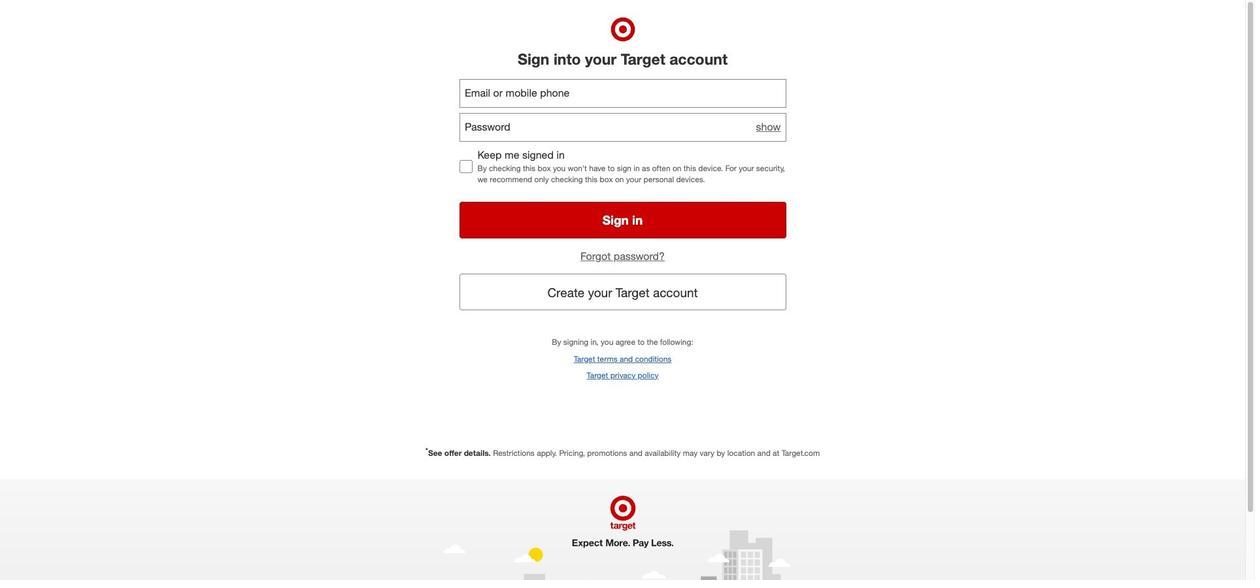 Task type: locate. For each thing, give the bounding box(es) containing it.
target: expect more. pay less. image
[[439, 480, 806, 581]]

None password field
[[459, 113, 786, 142]]

None text field
[[459, 79, 786, 108]]

None checkbox
[[459, 160, 472, 173]]



Task type: vqa. For each thing, say whether or not it's contained in the screenshot.
'Target: Expect More. Pay Less.' "image"
yes



